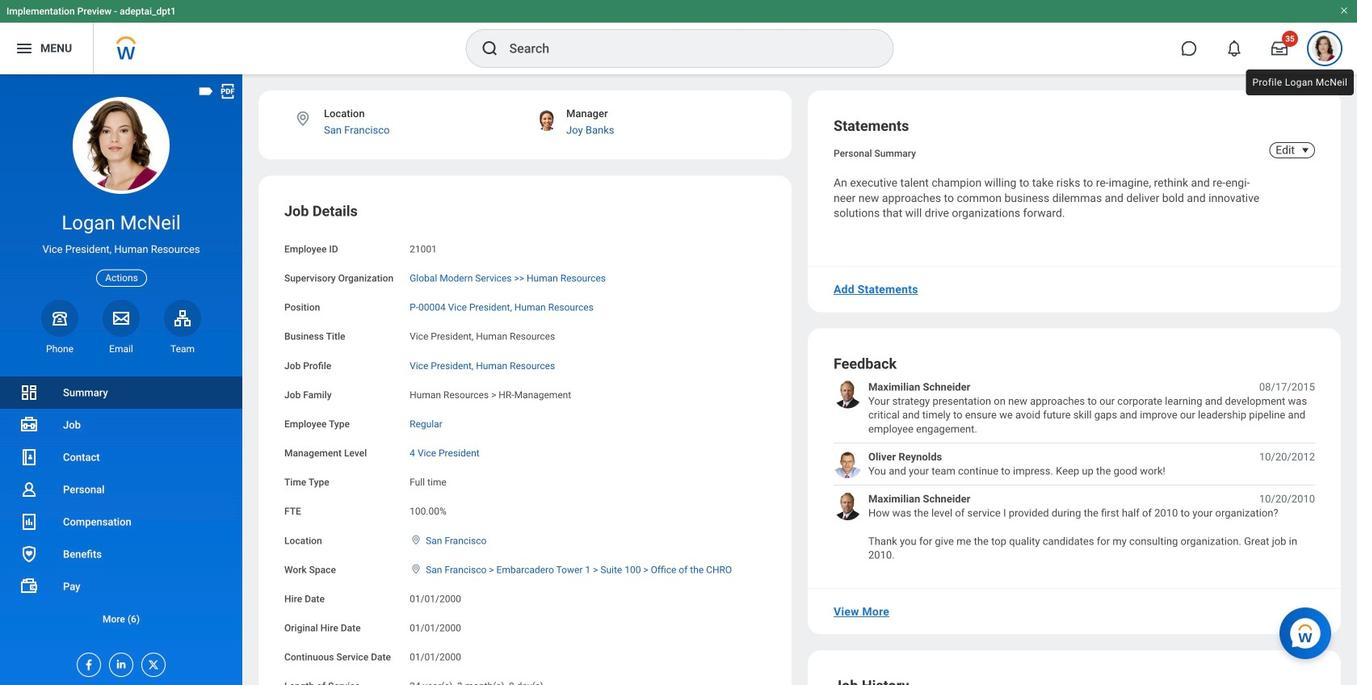 Task type: describe. For each thing, give the bounding box(es) containing it.
phone image
[[48, 309, 71, 328]]

view team image
[[173, 309, 192, 328]]

view printable version (pdf) image
[[219, 82, 237, 100]]

close environment banner image
[[1340, 6, 1350, 15]]

tag image
[[197, 82, 215, 100]]

justify image
[[15, 39, 34, 58]]

mail image
[[112, 309, 131, 328]]

full time element
[[410, 474, 447, 488]]

personal summary element
[[834, 145, 916, 159]]

job image
[[19, 415, 39, 435]]

1 horizontal spatial list
[[834, 380, 1316, 563]]

location image
[[410, 564, 423, 575]]

2 employee's photo (maximilian schneider) image from the top
[[834, 492, 862, 520]]

caret down image
[[1296, 144, 1316, 157]]

search image
[[480, 39, 500, 58]]

benefits image
[[19, 545, 39, 564]]

0 vertical spatial location image
[[294, 110, 312, 128]]



Task type: vqa. For each thing, say whether or not it's contained in the screenshot.
topmost "Name"
no



Task type: locate. For each thing, give the bounding box(es) containing it.
1 vertical spatial location image
[[410, 534, 423, 546]]

contact image
[[19, 448, 39, 467]]

banner
[[0, 0, 1358, 74]]

navigation pane region
[[0, 74, 242, 685]]

0 horizontal spatial location image
[[294, 110, 312, 128]]

group
[[284, 202, 766, 685]]

facebook image
[[78, 654, 95, 672]]

location image
[[294, 110, 312, 128], [410, 534, 423, 546]]

phone logan mcneil element
[[41, 343, 78, 356]]

0 horizontal spatial list
[[0, 377, 242, 635]]

profile logan mcneil image
[[1312, 36, 1338, 65]]

compensation image
[[19, 512, 39, 532]]

personal image
[[19, 480, 39, 499]]

0 vertical spatial employee's photo (maximilian schneider) image
[[834, 380, 862, 408]]

inbox large image
[[1272, 40, 1288, 57]]

team logan mcneil element
[[164, 343, 201, 356]]

1 vertical spatial employee's photo (maximilian schneider) image
[[834, 492, 862, 520]]

summary image
[[19, 383, 39, 402]]

employee's photo (maximilian schneider) image down employee's photo (oliver reynolds)
[[834, 492, 862, 520]]

email logan mcneil element
[[103, 343, 140, 356]]

1 employee's photo (maximilian schneider) image from the top
[[834, 380, 862, 408]]

Search Workday  search field
[[510, 31, 860, 66]]

notifications large image
[[1227, 40, 1243, 57]]

tooltip
[[1243, 66, 1358, 99]]

x image
[[142, 654, 160, 672]]

linkedin image
[[110, 654, 128, 671]]

list
[[0, 377, 242, 635], [834, 380, 1316, 563]]

1 horizontal spatial location image
[[410, 534, 423, 546]]

employee's photo (maximilian schneider) image
[[834, 380, 862, 408], [834, 492, 862, 520]]

employee's photo (maximilian schneider) image up employee's photo (oliver reynolds)
[[834, 380, 862, 408]]

employee's photo (oliver reynolds) image
[[834, 450, 862, 478]]

pay image
[[19, 577, 39, 596]]



